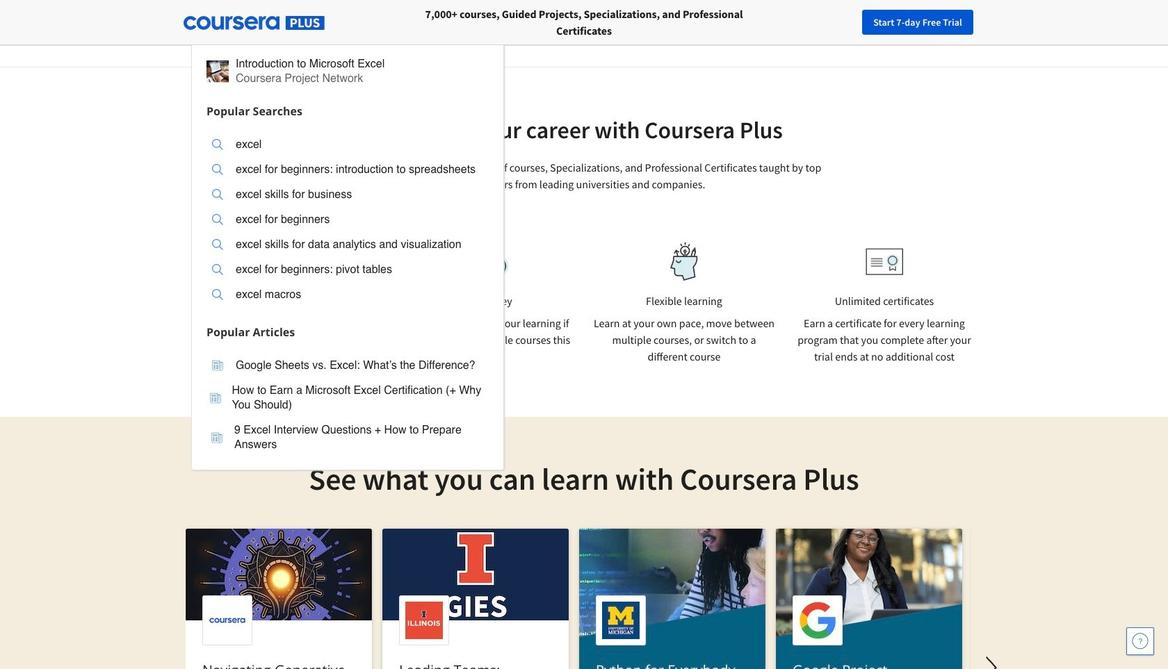 Task type: describe. For each thing, give the bounding box(es) containing it.
2 list box from the top
[[192, 345, 503, 470]]

flexible learning image
[[660, 243, 708, 281]]

learn anything image
[[265, 243, 303, 281]]

save money image
[[459, 245, 509, 278]]

coursera plus image
[[184, 16, 325, 30]]

university of michigan image
[[573, 1, 609, 39]]

next slide image
[[975, 651, 1008, 670]]



Task type: locate. For each thing, give the bounding box(es) containing it.
help center image
[[1132, 633, 1149, 650]]

list box
[[192, 123, 503, 319], [192, 345, 503, 470]]

1 list box from the top
[[192, 123, 503, 319]]

autocomplete results list box
[[191, 42, 504, 470]]

0 vertical spatial list box
[[192, 123, 503, 319]]

suggestion image image
[[206, 60, 229, 82], [212, 139, 223, 150], [212, 164, 223, 175], [212, 189, 223, 200], [212, 214, 223, 225], [212, 239, 223, 250], [212, 264, 223, 275], [212, 289, 223, 300], [212, 360, 223, 371], [210, 392, 221, 404], [211, 432, 222, 443]]

sas image
[[654, 9, 707, 31]]

university of illinois at urbana-champaign image
[[191, 9, 299, 31]]

google image
[[453, 7, 528, 33]]

johns hopkins university image
[[845, 7, 978, 33]]

1 vertical spatial list box
[[192, 345, 503, 470]]

None search field
[[191, 9, 525, 470]]

What do you want to learn? text field
[[191, 9, 497, 37]]

unlimited certificates image
[[866, 248, 903, 276]]



Task type: vqa. For each thing, say whether or not it's contained in the screenshot.
"johns hopkins university" 'Image'
yes



